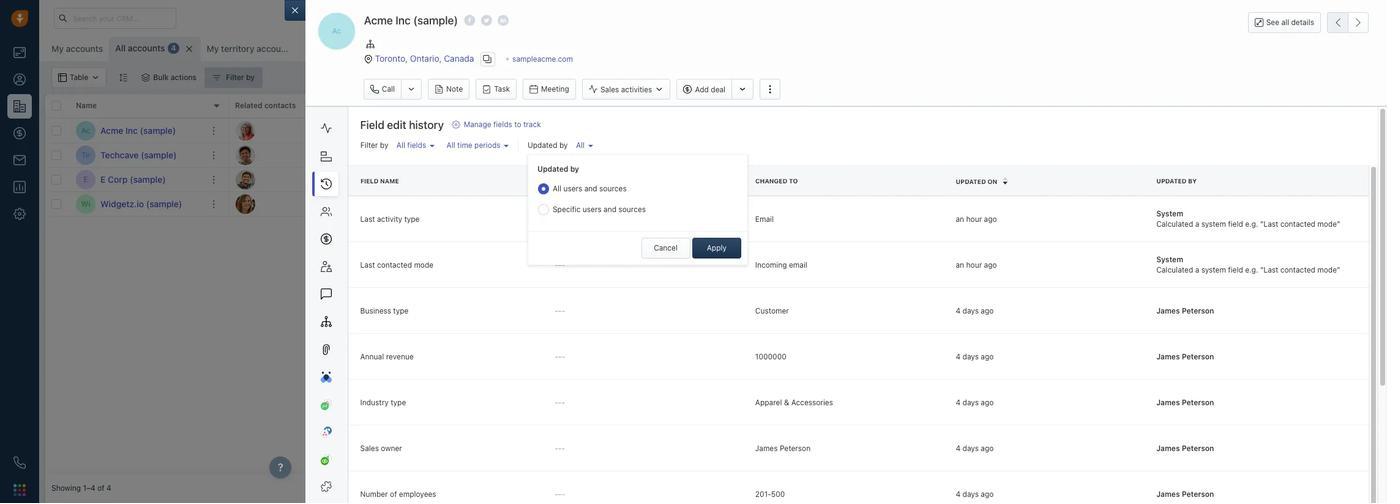 Task type: vqa. For each thing, say whether or not it's contained in the screenshot.
The Lifecycle Stage on the top left of the page
no



Task type: locate. For each thing, give the bounding box(es) containing it.
1 horizontal spatial ac
[[332, 27, 341, 36]]

1 vertical spatial add
[[609, 150, 623, 159]]

1 vertical spatial type
[[393, 307, 409, 316]]

(sample) up techcave (sample)
[[140, 125, 176, 136]]

system for incoming email
[[1156, 255, 1183, 265]]

0 horizontal spatial e
[[83, 175, 88, 184]]

3 $ from the top
[[419, 198, 425, 209]]

the
[[1339, 317, 1354, 328]]

7 --- from the top
[[555, 490, 565, 499]]

4 days from the top
[[963, 444, 979, 454]]

narrow
[[1278, 317, 1309, 328]]

accounts right territory
[[257, 43, 294, 54]]

accounts up the bulk
[[128, 43, 165, 53]]

5 days from the top
[[963, 490, 979, 499]]

sources for all users and sources
[[599, 184, 626, 193]]

$ left 3,200
[[419, 149, 425, 160]]

sales up track
[[511, 101, 530, 110]]

system calculated a system field e.g. "last contacted mode" for incoming email
[[1156, 255, 1340, 275]]

2 system calculated a system field e.g. "last contacted mode" from the top
[[1156, 255, 1340, 275]]

0 vertical spatial hour
[[966, 215, 982, 224]]

type down $ 5,600
[[404, 215, 420, 224]]

6 --- from the top
[[555, 444, 565, 454]]

all fields link
[[393, 138, 437, 153]]

container_wx8msf4aqz5i3rn1 image
[[212, 73, 221, 82], [514, 126, 522, 135], [514, 151, 522, 159], [514, 200, 522, 208]]

1 horizontal spatial e
[[100, 174, 105, 185]]

my accounts button
[[45, 37, 109, 61], [51, 43, 103, 54]]

0 vertical spatial a
[[1195, 220, 1199, 229]]

calculated for email
[[1156, 220, 1193, 229]]

---
[[555, 215, 565, 224], [555, 261, 565, 270], [555, 307, 565, 316], [555, 353, 565, 362], [555, 398, 565, 408], [555, 444, 565, 454], [555, 490, 565, 499]]

system calculated a system field e.g. "last contacted mode" for email
[[1156, 210, 1340, 229]]

0 horizontal spatial inc
[[125, 125, 138, 136]]

and
[[584, 184, 597, 193], [603, 205, 616, 214]]

all for accounts
[[115, 43, 126, 53]]

email
[[755, 215, 774, 224]]

+
[[602, 150, 607, 159], [694, 151, 699, 160], [786, 174, 791, 183], [327, 175, 332, 184], [694, 175, 699, 184]]

0 horizontal spatial acme inc (sample)
[[100, 125, 176, 136]]

1 vertical spatial a
[[1195, 266, 1199, 275]]

activity for next
[[621, 101, 648, 110]]

press space to select this row. row containing + click to add
[[229, 168, 1177, 192]]

updated by
[[527, 141, 568, 150], [537, 164, 579, 174], [1156, 178, 1197, 185]]

meeting button
[[523, 79, 576, 100]]

bulk actions
[[153, 73, 197, 82]]

⌘
[[363, 44, 370, 54]]

showing 1–4 of 4
[[51, 484, 111, 494]]

s image
[[236, 145, 255, 165]]

my accounts
[[51, 43, 103, 54]]

system
[[1201, 220, 1226, 229], [1201, 266, 1226, 275]]

container_wx8msf4aqz5i3rn1 image left specific
[[514, 200, 522, 208]]

owner
[[532, 101, 554, 110], [381, 444, 402, 454]]

e up "wi"
[[83, 175, 88, 184]]

e left the corp
[[100, 174, 105, 185]]

2 "last from the top
[[1260, 266, 1278, 275]]

an for email
[[956, 215, 964, 224]]

1 my from the left
[[51, 43, 64, 54]]

an hour ago for incoming email
[[956, 261, 997, 270]]

1 horizontal spatial fields
[[493, 120, 512, 129]]

accounts inside "add filters to narrow down the accounts you want to see."
[[1226, 328, 1268, 339]]

filter by down territory
[[226, 73, 255, 82]]

j image for 5036153947
[[236, 194, 255, 214]]

acme inside dialog
[[364, 14, 393, 27]]

1 $ from the top
[[419, 125, 425, 136]]

0 vertical spatial filter by
[[226, 73, 255, 82]]

add left filters
[[1217, 317, 1235, 328]]

manage
[[464, 120, 491, 129]]

fields right manage
[[493, 120, 512, 129]]

all up specific
[[553, 184, 561, 193]]

1 vertical spatial calculated
[[1156, 266, 1193, 275]]

1 vertical spatial hour
[[966, 261, 982, 270]]

contacted for email
[[1280, 220, 1315, 229]]

sampleacme.com up sampletechcave.com 'link'
[[327, 126, 387, 135]]

$ left 5,600
[[419, 198, 425, 209]]

add inside "add filters to narrow down the accounts you want to see."
[[1217, 317, 1235, 328]]

0 horizontal spatial add
[[609, 150, 623, 159]]

owner up number of employees
[[381, 444, 402, 454]]

inc inside press space to select this row. row
[[125, 125, 138, 136]]

0 horizontal spatial ac
[[81, 126, 90, 135]]

note
[[446, 85, 463, 94]]

$ for $ 100
[[419, 125, 425, 136]]

field for incoming email
[[1228, 266, 1243, 275]]

annual revenue
[[360, 353, 414, 362]]

1 vertical spatial sampleacme.com link
[[327, 126, 387, 135]]

0 vertical spatial field
[[360, 119, 384, 132]]

peterson
[[550, 126, 580, 135], [550, 151, 580, 160], [550, 175, 580, 184], [550, 200, 580, 209], [1182, 307, 1214, 316], [1182, 353, 1214, 362], [1182, 398, 1214, 408], [780, 444, 811, 454], [1182, 444, 1214, 454], [1182, 490, 1214, 499]]

phone element
[[7, 451, 32, 476]]

email
[[789, 261, 807, 270]]

4 days ago for &
[[956, 398, 994, 408]]

1 horizontal spatial filter
[[360, 141, 378, 150]]

add for add deal
[[695, 85, 709, 94]]

container_wx8msf4aqz5i3rn1 image down the manage fields to track
[[514, 151, 522, 159]]

accounts left you
[[1226, 328, 1268, 339]]

activity inside grid
[[621, 101, 648, 110]]

1 vertical spatial activity
[[377, 215, 402, 224]]

2 calculated from the top
[[1156, 266, 1193, 275]]

--- for annual revenue
[[555, 353, 565, 362]]

1 horizontal spatial sales owner
[[511, 101, 554, 110]]

1 horizontal spatial and
[[603, 205, 616, 214]]

days for peterson
[[963, 444, 979, 454]]

1 field from the top
[[360, 119, 384, 132]]

accounts
[[128, 43, 165, 53], [66, 43, 103, 54], [257, 43, 294, 54], [1226, 328, 1268, 339]]

+ click to add up 5036153947 at the top of the page
[[786, 174, 834, 183]]

activity inside dialog
[[377, 215, 402, 224]]

0 horizontal spatial my
[[51, 43, 64, 54]]

acme inc (sample) inside dialog
[[364, 14, 458, 27]]

2 horizontal spatial add
[[1217, 317, 1235, 328]]

1 field from the top
[[1228, 220, 1243, 229]]

2 vertical spatial add
[[1217, 317, 1235, 328]]

0 vertical spatial sources
[[599, 184, 626, 193]]

(sample) down acme inc (sample) link
[[141, 150, 177, 160]]

1 vertical spatial field
[[360, 178, 378, 185]]

e for e corp (sample)
[[100, 174, 105, 185]]

type
[[404, 215, 420, 224], [393, 307, 409, 316], [391, 398, 406, 408]]

days for 500
[[963, 490, 979, 499]]

2 days from the top
[[963, 353, 979, 362]]

1 vertical spatial filter by
[[360, 141, 388, 150]]

e.g. for email
[[1245, 220, 1258, 229]]

ac up the te
[[81, 126, 90, 135]]

acme inc (sample) up toronto, ontario, canada link on the left
[[364, 14, 458, 27]]

fields
[[493, 120, 512, 129], [407, 141, 426, 150]]

0 horizontal spatial filter
[[226, 73, 244, 82]]

4 --- from the top
[[555, 353, 565, 362]]

1 --- from the top
[[555, 215, 565, 224]]

users up specific
[[563, 184, 582, 193]]

2 system from the top
[[1156, 255, 1183, 265]]

container_wx8msf4aqz5i3rn1 image for $ 5,600
[[514, 200, 522, 208]]

(sample) left facebook circled icon
[[413, 14, 458, 27]]

2 an from the top
[[956, 261, 964, 270]]

press space to select this row. row containing $ 100
[[229, 119, 1177, 143]]

j image
[[236, 170, 255, 189], [236, 194, 255, 214]]

4 for apparel & accessories
[[956, 398, 961, 408]]

all left time
[[446, 141, 455, 150]]

field left name
[[360, 178, 378, 185]]

0 vertical spatial last
[[360, 215, 375, 224]]

a
[[1195, 220, 1199, 229], [1195, 266, 1199, 275]]

1 vertical spatial system
[[1156, 255, 1183, 265]]

1 vertical spatial an hour ago
[[956, 261, 997, 270]]

0 vertical spatial calculated
[[1156, 220, 1193, 229]]

0 vertical spatial fields
[[493, 120, 512, 129]]

next
[[602, 101, 619, 110]]

ac inside 'button'
[[332, 27, 341, 36]]

2 my from the left
[[207, 43, 219, 54]]

2 j image from the top
[[236, 194, 255, 214]]

2 $ from the top
[[419, 149, 425, 160]]

0 vertical spatial system
[[1156, 210, 1183, 219]]

contacted for incoming email
[[1280, 266, 1315, 275]]

1 vertical spatial owner
[[381, 444, 402, 454]]

dialog
[[284, 0, 1387, 504]]

tags
[[694, 101, 711, 110]]

sampletechcave.com
[[327, 151, 400, 160]]

fields for all
[[407, 141, 426, 150]]

1 vertical spatial system
[[1201, 266, 1226, 275]]

--- for last contacted mode
[[555, 261, 565, 270]]

2 e.g. from the top
[[1245, 266, 1258, 275]]

5 4 days ago from the top
[[956, 490, 994, 499]]

1 a from the top
[[1195, 220, 1199, 229]]

container_wx8msf4aqz5i3rn1 image left the bulk
[[142, 73, 150, 82]]

type for business type
[[393, 307, 409, 316]]

0 vertical spatial "last
[[1260, 220, 1278, 229]]

(sample) down e corp (sample) link
[[146, 199, 182, 209]]

1 "last from the top
[[1260, 220, 1278, 229]]

2 an hour ago from the top
[[956, 261, 997, 270]]

add left task
[[609, 150, 623, 159]]

fields for manage
[[493, 120, 512, 129]]

acme inc (sample) down name row
[[100, 125, 176, 136]]

4 for 201-500
[[956, 490, 961, 499]]

all down field edit history
[[396, 141, 405, 150]]

2 vertical spatial updated by
[[1156, 178, 1197, 185]]

a for email
[[1195, 220, 1199, 229]]

0 horizontal spatial acme
[[100, 125, 123, 136]]

fields down $ 100
[[407, 141, 426, 150]]

500
[[771, 490, 785, 499]]

1 calculated from the top
[[1156, 220, 1193, 229]]

5 --- from the top
[[555, 398, 565, 408]]

1 horizontal spatial add
[[695, 85, 709, 94]]

field left edit
[[360, 119, 384, 132]]

2 row group from the left
[[229, 119, 1177, 217]]

2 last from the top
[[360, 261, 375, 270]]

my
[[51, 43, 64, 54], [207, 43, 219, 54]]

sales up next
[[600, 85, 619, 94]]

4 days ago
[[956, 307, 994, 316], [956, 353, 994, 362], [956, 398, 994, 408], [956, 444, 994, 454], [956, 490, 994, 499]]

cell
[[596, 119, 688, 143], [688, 119, 780, 143], [780, 119, 872, 143], [872, 119, 1177, 143], [872, 143, 1177, 167], [413, 168, 504, 192], [872, 168, 1177, 192], [872, 192, 1177, 216]]

0 vertical spatial owner
[[532, 101, 554, 110]]

1 mode" from the top
[[1317, 220, 1340, 229]]

an for incoming email
[[956, 261, 964, 270]]

4
[[171, 44, 176, 53], [956, 307, 961, 316], [956, 353, 961, 362], [956, 398, 961, 408], [956, 444, 961, 454], [106, 484, 111, 494], [956, 490, 961, 499]]

incoming
[[755, 261, 787, 270]]

1 horizontal spatial filter by
[[360, 141, 388, 150]]

0 vertical spatial updated by
[[527, 141, 568, 150]]

container_wx8msf4aqz5i3rn1 image right actions
[[212, 73, 221, 82]]

0 vertical spatial and
[[584, 184, 597, 193]]

3 4 days ago from the top
[[956, 398, 994, 408]]

and down all users and sources
[[603, 205, 616, 214]]

acme inside press space to select this row. row
[[100, 125, 123, 136]]

1 horizontal spatial acme
[[364, 14, 393, 27]]

last down widgetz.io link
[[360, 215, 375, 224]]

1 vertical spatial "last
[[1260, 266, 1278, 275]]

2 vertical spatial $
[[419, 198, 425, 209]]

0 vertical spatial acme
[[364, 14, 393, 27]]

sales owner up track
[[511, 101, 554, 110]]

last up the business
[[360, 261, 375, 270]]

1 e.g. from the top
[[1245, 220, 1258, 229]]

sampleacme.com link
[[512, 54, 573, 63], [327, 126, 387, 135]]

$ for $ 5,600
[[419, 198, 425, 209]]

2 horizontal spatial sales
[[600, 85, 619, 94]]

sales owner down industry type
[[360, 444, 402, 454]]

ago for apparel & accessories
[[981, 398, 994, 408]]

sources up specific users and sources
[[599, 184, 626, 193]]

3 --- from the top
[[555, 307, 565, 316]]

updated
[[527, 141, 557, 150], [537, 164, 568, 174], [1156, 178, 1187, 185], [956, 178, 986, 185]]

activity down the "activities"
[[621, 101, 648, 110]]

system calculated a system field e.g. "last contacted mode"
[[1156, 210, 1340, 229], [1156, 255, 1340, 275]]

1 vertical spatial inc
[[125, 125, 138, 136]]

1 vertical spatial users
[[582, 205, 601, 214]]

container_wx8msf4aqz5i3rn1 image inside 'filter by' button
[[212, 73, 221, 82]]

click
[[701, 151, 718, 160], [793, 174, 810, 183], [334, 175, 351, 184], [701, 175, 718, 184]]

and up specific users and sources
[[584, 184, 597, 193]]

my territory accounts
[[207, 43, 294, 54]]

1 vertical spatial and
[[603, 205, 616, 214]]

row group
[[45, 119, 229, 217], [229, 119, 1177, 217]]

0 horizontal spatial sales owner
[[360, 444, 402, 454]]

acme up techcave
[[100, 125, 123, 136]]

activity down name
[[377, 215, 402, 224]]

sampleacme.com for sampleacme.com 'link' inside the press space to select this row. row
[[327, 126, 387, 135]]

sampletechcave.com link
[[327, 151, 400, 160]]

1 vertical spatial last
[[360, 261, 375, 270]]

sampleacme.com
[[512, 54, 573, 63], [327, 126, 387, 135]]

2 system from the top
[[1201, 266, 1226, 275]]

acme up o on the top of page
[[364, 14, 393, 27]]

1 hour from the top
[[966, 215, 982, 224]]

sampleacme.com link inside press space to select this row. row
[[327, 126, 387, 135]]

sales
[[600, 85, 619, 94], [511, 101, 530, 110], [360, 444, 379, 454]]

0 vertical spatial mode"
[[1317, 220, 1340, 229]]

container_wx8msf4aqz5i3rn1 image down all users and sources
[[602, 200, 611, 208]]

0 vertical spatial add
[[695, 85, 709, 94]]

sales activities
[[600, 85, 652, 94]]

1 vertical spatial mode"
[[1317, 266, 1340, 275]]

1 vertical spatial ac
[[81, 126, 90, 135]]

0 horizontal spatial filter by
[[226, 73, 255, 82]]

sampleacme.com link up the meeting button
[[512, 54, 573, 63]]

sales up 'number'
[[360, 444, 379, 454]]

1 vertical spatial an
[[956, 261, 964, 270]]

all down search your crm... text box
[[115, 43, 126, 53]]

1 horizontal spatial owner
[[532, 101, 554, 110]]

4 4 days ago from the top
[[956, 444, 994, 454]]

filter down territory
[[226, 73, 244, 82]]

1 vertical spatial fields
[[407, 141, 426, 150]]

of right 1–4
[[97, 484, 104, 494]]

0 horizontal spatial sampleacme.com
[[327, 126, 387, 135]]

0 vertical spatial sales
[[600, 85, 619, 94]]

container_wx8msf4aqz5i3rn1 image
[[142, 73, 150, 82], [602, 200, 611, 208]]

1 vertical spatial system calculated a system field e.g. "last contacted mode"
[[1156, 255, 1340, 275]]

1 vertical spatial sales owner
[[360, 444, 402, 454]]

all for users
[[553, 184, 561, 193]]

0 vertical spatial an hour ago
[[956, 215, 997, 224]]

an hour ago
[[956, 215, 997, 224], [956, 261, 997, 270]]

(sample)
[[413, 14, 458, 27], [140, 125, 176, 136], [141, 150, 177, 160], [130, 174, 166, 185], [146, 199, 182, 209]]

0 vertical spatial inc
[[395, 14, 410, 27]]

filter up sampletechcave.com 'link'
[[360, 141, 378, 150]]

0 vertical spatial sales owner
[[511, 101, 554, 110]]

1 an hour ago from the top
[[956, 215, 997, 224]]

2 vertical spatial sales
[[360, 444, 379, 454]]

name
[[76, 101, 97, 110]]

1 j image from the top
[[236, 170, 255, 189]]

send email image
[[1266, 13, 1274, 23]]

1 last from the top
[[360, 215, 375, 224]]

calculated
[[1156, 220, 1193, 229], [1156, 266, 1193, 275]]

0 vertical spatial container_wx8msf4aqz5i3rn1 image
[[142, 73, 150, 82]]

field for field name
[[360, 178, 378, 185]]

incoming email
[[755, 261, 807, 270]]

2 field from the top
[[360, 178, 378, 185]]

1–4
[[83, 484, 95, 494]]

Search your CRM... text field
[[54, 8, 176, 29]]

press space to select this row. row
[[45, 119, 229, 143], [229, 119, 1177, 143], [45, 143, 229, 168], [229, 143, 1177, 168], [45, 168, 229, 192], [229, 168, 1177, 192], [45, 192, 229, 217], [229, 192, 1177, 217]]

2 field from the top
[[1228, 266, 1243, 275]]

on
[[988, 178, 997, 185]]

1 system from the top
[[1201, 220, 1226, 229]]

$ left 100
[[419, 125, 425, 136]]

track
[[523, 120, 541, 129]]

2 --- from the top
[[555, 261, 565, 270]]

all
[[1281, 18, 1289, 27]]

0 vertical spatial activity
[[621, 101, 648, 110]]

0 horizontal spatial fields
[[407, 141, 426, 150]]

--- for number of employees
[[555, 490, 565, 499]]

ac up more...
[[332, 27, 341, 36]]

1 horizontal spatial activity
[[621, 101, 648, 110]]

2 vertical spatial type
[[391, 398, 406, 408]]

container_wx8msf4aqz5i3rn1 image left track
[[514, 126, 522, 135]]

widgetz.io
[[100, 199, 144, 209]]

sampleacme.com up the meeting button
[[512, 54, 573, 63]]

2 mode" from the top
[[1317, 266, 1340, 275]]

"last
[[1260, 220, 1278, 229], [1260, 266, 1278, 275]]

e.g.
[[1245, 220, 1258, 229], [1245, 266, 1258, 275]]

0 vertical spatial type
[[404, 215, 420, 224]]

+ click to add up widgetz.io link
[[327, 175, 375, 184]]

0 vertical spatial j image
[[236, 170, 255, 189]]

sampleacme.com link up sampletechcave.com 'link'
[[327, 126, 387, 135]]

1 horizontal spatial of
[[390, 490, 397, 499]]

1 system calculated a system field e.g. "last contacted mode" from the top
[[1156, 210, 1340, 229]]

type right the business
[[393, 307, 409, 316]]

$ 3,200
[[419, 149, 454, 160]]

201-
[[755, 490, 771, 499]]

inc up toronto,
[[395, 14, 410, 27]]

3 days from the top
[[963, 398, 979, 408]]

1 an from the top
[[956, 215, 964, 224]]

owner down the meeting button
[[532, 101, 554, 110]]

periods
[[474, 141, 500, 150]]

1 vertical spatial acme inc (sample)
[[100, 125, 176, 136]]

all for fields
[[396, 141, 405, 150]]

add inside add deal button
[[695, 85, 709, 94]]

all inside 'button'
[[446, 141, 455, 150]]

2 a from the top
[[1195, 266, 1199, 275]]

bulk
[[153, 73, 169, 82]]

1 row group from the left
[[45, 119, 229, 217]]

days for &
[[963, 398, 979, 408]]

add
[[695, 85, 709, 94], [609, 150, 623, 159], [1217, 317, 1235, 328]]

hour for email
[[966, 215, 982, 224]]

add left deal
[[695, 85, 709, 94]]

related
[[235, 101, 262, 110]]

1 vertical spatial filter
[[360, 141, 378, 150]]

0 horizontal spatial owner
[[381, 444, 402, 454]]

annual
[[360, 353, 384, 362]]

wi
[[81, 200, 90, 209]]

facebook circled image
[[464, 14, 475, 27]]

1 vertical spatial sales
[[511, 101, 530, 110]]

sources down all users and sources
[[618, 205, 646, 214]]

0 horizontal spatial activity
[[377, 215, 402, 224]]

sales inside grid
[[511, 101, 530, 110]]

sources for specific users and sources
[[618, 205, 646, 214]]

and for specific
[[603, 205, 616, 214]]

e corp (sample) link
[[100, 174, 166, 186]]

0 vertical spatial sampleacme.com link
[[512, 54, 573, 63]]

all
[[115, 43, 126, 53], [576, 141, 584, 150], [396, 141, 405, 150], [446, 141, 455, 150], [553, 184, 561, 193]]

1 vertical spatial sources
[[618, 205, 646, 214]]

1 horizontal spatial container_wx8msf4aqz5i3rn1 image
[[602, 200, 611, 208]]

field for field edit history
[[360, 119, 384, 132]]

grid
[[45, 93, 1177, 474]]

sampleacme.com inside dialog
[[512, 54, 573, 63]]

2 hour from the top
[[966, 261, 982, 270]]

1000000
[[755, 353, 786, 362]]

0 vertical spatial ac
[[332, 27, 341, 36]]

1 system from the top
[[1156, 210, 1183, 219]]

0 vertical spatial filter
[[226, 73, 244, 82]]

0 horizontal spatial sampleacme.com link
[[327, 126, 387, 135]]

changed to
[[755, 178, 798, 185]]

grid containing $ 100
[[45, 93, 1177, 474]]

1 horizontal spatial inc
[[395, 14, 410, 27]]

"last for email
[[1260, 220, 1278, 229]]

1 vertical spatial sampleacme.com
[[327, 126, 387, 135]]

+ click to add left "changed"
[[694, 175, 742, 184]]

territory
[[221, 43, 254, 54]]

widgetz.io (sample) link
[[100, 198, 182, 210]]

james
[[525, 126, 548, 135], [525, 151, 548, 160], [525, 175, 548, 184], [525, 200, 548, 209], [1156, 307, 1180, 316], [1156, 353, 1180, 362], [1156, 398, 1180, 408], [755, 444, 778, 454], [1156, 444, 1180, 454], [1156, 490, 1180, 499]]

1 vertical spatial e.g.
[[1245, 266, 1258, 275]]

by
[[246, 73, 255, 82], [559, 141, 568, 150], [380, 141, 388, 150], [570, 164, 579, 174], [1188, 178, 1197, 185]]

techcave
[[100, 150, 139, 160]]

of right 'number'
[[390, 490, 397, 499]]

type right industry
[[391, 398, 406, 408]]

sampleacme.com inside press space to select this row. row
[[327, 126, 387, 135]]

1 vertical spatial acme
[[100, 125, 123, 136]]

inc down name row
[[125, 125, 138, 136]]

0 vertical spatial system
[[1201, 220, 1226, 229]]

0 vertical spatial $
[[419, 125, 425, 136]]

filter by up sampletechcave.com 'link'
[[360, 141, 388, 150]]

industry
[[360, 398, 389, 408]]

users down all users and sources
[[582, 205, 601, 214]]

employees
[[399, 490, 436, 499]]

ontario,
[[410, 53, 441, 63]]

container_wx8msf4aqz5i3rn1 image inside press space to select this row. row
[[602, 200, 611, 208]]

0 vertical spatial field
[[1228, 220, 1243, 229]]

--- for sales owner
[[555, 444, 565, 454]]



Task type: describe. For each thing, give the bounding box(es) containing it.
activities
[[621, 85, 652, 94]]

number
[[360, 490, 388, 499]]

hour for incoming email
[[966, 261, 982, 270]]

type for industry type
[[391, 398, 406, 408]]

4 inside all accounts 4
[[171, 44, 176, 53]]

+ add task
[[602, 150, 639, 159]]

o
[[372, 44, 378, 54]]

of inside dialog
[[390, 490, 397, 499]]

ac inside row
[[81, 126, 90, 135]]

row group containing $ 100
[[229, 119, 1177, 217]]

3 more... button
[[301, 40, 357, 58]]

0 horizontal spatial of
[[97, 484, 104, 494]]

freshworks switcher image
[[13, 485, 26, 497]]

accessories
[[791, 398, 833, 408]]

&
[[784, 398, 789, 408]]

number of employees
[[360, 490, 436, 499]]

ago for incoming email
[[984, 261, 997, 270]]

e for e
[[83, 175, 88, 184]]

see all details
[[1266, 18, 1314, 27]]

system for incoming email
[[1201, 266, 1226, 275]]

4 days ago for peterson
[[956, 444, 994, 454]]

name
[[380, 178, 399, 185]]

deal
[[711, 85, 725, 94]]

users for all
[[563, 184, 582, 193]]

$ for $ 3,200
[[419, 149, 425, 160]]

toronto, ontario, canada
[[375, 53, 474, 63]]

system for email
[[1156, 210, 1183, 219]]

task
[[625, 150, 639, 159]]

dialog containing acme inc (sample)
[[284, 0, 1387, 504]]

4 days ago for 500
[[956, 490, 994, 499]]

4 for 1000000
[[956, 353, 961, 362]]

all accounts link
[[115, 42, 165, 54]]

press space to select this row. row containing widgetz.io (sample)
[[45, 192, 229, 217]]

container_wx8msf4aqz5i3rn1 image inside bulk actions button
[[142, 73, 150, 82]]

calculated for incoming email
[[1156, 266, 1193, 275]]

--- for last activity type
[[555, 215, 565, 224]]

owner inside grid
[[532, 101, 554, 110]]

toronto,
[[375, 53, 408, 63]]

all for time
[[446, 141, 455, 150]]

l image
[[236, 121, 255, 140]]

value
[[589, 178, 610, 185]]

ago for email
[[984, 215, 997, 224]]

widgetz.io link
[[327, 200, 363, 209]]

task button
[[476, 79, 516, 100]]

mode" for email
[[1317, 220, 1340, 229]]

techcave (sample)
[[100, 150, 177, 160]]

apply
[[707, 244, 726, 253]]

add deal button
[[676, 79, 731, 100]]

manage fields to track link
[[452, 120, 541, 131]]

edit
[[387, 119, 406, 132]]

down
[[1312, 317, 1336, 328]]

business type
[[360, 307, 409, 316]]

press space to select this row. row containing acme inc (sample)
[[45, 119, 229, 143]]

call
[[382, 85, 395, 94]]

name row
[[45, 94, 229, 119]]

ago for 201-500
[[981, 490, 994, 499]]

--- for industry type
[[555, 398, 565, 408]]

all fields
[[396, 141, 426, 150]]

1 4 days ago from the top
[[956, 307, 994, 316]]

filter by button
[[205, 67, 263, 88]]

users for specific
[[582, 205, 601, 214]]

add filters to narrow down the accounts you want to see.
[[1217, 317, 1354, 339]]

system for email
[[1201, 220, 1226, 229]]

add for add filters to narrow down the accounts you want to see.
[[1217, 317, 1235, 328]]

more...
[[325, 44, 350, 53]]

$ 100
[[419, 125, 444, 136]]

field name
[[360, 178, 399, 185]]

changed
[[755, 178, 787, 185]]

4 for james peterson
[[956, 444, 961, 454]]

container_wx8msf4aqz5i3rn1 image for $ 3,200
[[514, 151, 522, 159]]

all time periods
[[446, 141, 500, 150]]

3 more...
[[319, 44, 350, 53]]

you
[[1270, 328, 1287, 339]]

acme inc (sample) inside grid
[[100, 125, 176, 136]]

last contacted mode
[[360, 261, 434, 270]]

techcave (sample) link
[[100, 149, 177, 161]]

--- for business type
[[555, 307, 565, 316]]

ago for customer
[[981, 307, 994, 316]]

next activity
[[602, 101, 648, 110]]

+ click to add down tags
[[694, 151, 742, 160]]

sampleacme.com link inside dialog
[[512, 54, 573, 63]]

filter by inside dialog
[[360, 141, 388, 150]]

all up previous value
[[576, 141, 584, 150]]

mode" for incoming email
[[1317, 266, 1340, 275]]

an hour ago for email
[[956, 215, 997, 224]]

last for last contacted mode
[[360, 261, 375, 270]]

specific
[[553, 205, 580, 214]]

contacts
[[264, 101, 296, 110]]

last activity type
[[360, 215, 420, 224]]

add deal
[[695, 85, 725, 94]]

linkedin circled image
[[498, 14, 509, 27]]

toronto, ontario, canada link
[[375, 53, 474, 63]]

filter inside 'filter by' button
[[226, 73, 244, 82]]

100
[[427, 125, 444, 136]]

(sample) up widgetz.io (sample)
[[130, 174, 166, 185]]

accounts down search your crm... text box
[[66, 43, 103, 54]]

filters
[[1237, 317, 1263, 328]]

"last for incoming email
[[1260, 266, 1278, 275]]

press space to select this row. row containing $ 5,600
[[229, 192, 1177, 217]]

1 days from the top
[[963, 307, 979, 316]]

sampleacme.com for sampleacme.com 'link' within the dialog
[[512, 54, 573, 63]]

corp
[[108, 174, 128, 185]]

business
[[360, 307, 391, 316]]

j image for + click to add
[[236, 170, 255, 189]]

all accounts 4
[[115, 43, 176, 53]]

field for email
[[1228, 220, 1243, 229]]

twitter circled image
[[481, 14, 492, 27]]

phone
[[786, 101, 809, 110]]

⌘ o
[[363, 44, 378, 54]]

5036153947
[[786, 198, 831, 207]]

$ 5,600
[[419, 198, 454, 209]]

see.
[[1325, 328, 1344, 339]]

sales owner inside dialog
[[360, 444, 402, 454]]

4 for customer
[[956, 307, 961, 316]]

showing
[[51, 484, 81, 494]]

canada
[[444, 53, 474, 63]]

all time periods button
[[443, 138, 512, 153]]

details
[[1291, 18, 1314, 27]]

0 horizontal spatial sales
[[360, 444, 379, 454]]

press space to select this row. row containing techcave (sample)
[[45, 143, 229, 168]]

by inside button
[[246, 73, 255, 82]]

website
[[327, 101, 356, 110]]

phone image
[[13, 457, 26, 470]]

a for incoming email
[[1195, 266, 1199, 275]]

201-500
[[755, 490, 785, 499]]

specific users and sources
[[553, 205, 646, 214]]

related contacts
[[235, 101, 296, 110]]

task
[[494, 85, 510, 94]]

cancel button
[[641, 238, 690, 259]]

1 vertical spatial updated by
[[537, 164, 579, 174]]

apparel
[[755, 398, 782, 408]]

filter by inside button
[[226, 73, 255, 82]]

see
[[1266, 18, 1279, 27]]

and for all
[[584, 184, 597, 193]]

apparel & accessories
[[755, 398, 833, 408]]

my for my accounts
[[51, 43, 64, 54]]

all users and sources
[[553, 184, 626, 193]]

(sample) inside dialog
[[413, 14, 458, 27]]

mode
[[414, 261, 434, 270]]

cancel
[[654, 244, 677, 253]]

inc inside dialog
[[395, 14, 410, 27]]

sales owner inside grid
[[511, 101, 554, 110]]

my for my territory accounts
[[207, 43, 219, 54]]

5,600
[[427, 198, 454, 209]]

owner inside dialog
[[381, 444, 402, 454]]

see all details button
[[1248, 12, 1321, 33]]

ago for 1000000
[[981, 353, 994, 362]]

bulk actions button
[[134, 67, 205, 88]]

te
[[82, 151, 90, 160]]

filter inside dialog
[[360, 141, 378, 150]]

activity for last
[[377, 215, 402, 224]]

row group containing acme inc (sample)
[[45, 119, 229, 217]]

2 4 days ago from the top
[[956, 353, 994, 362]]

last for last activity type
[[360, 215, 375, 224]]

container_wx8msf4aqz5i3rn1 image for $ 100
[[514, 126, 522, 135]]

apply button
[[692, 238, 741, 259]]

press space to select this row. row containing $ 3,200
[[229, 143, 1177, 168]]

ago for james peterson
[[981, 444, 994, 454]]

actions
[[171, 73, 197, 82]]

press space to select this row. row containing e corp (sample)
[[45, 168, 229, 192]]

e.g. for incoming email
[[1245, 266, 1258, 275]]



